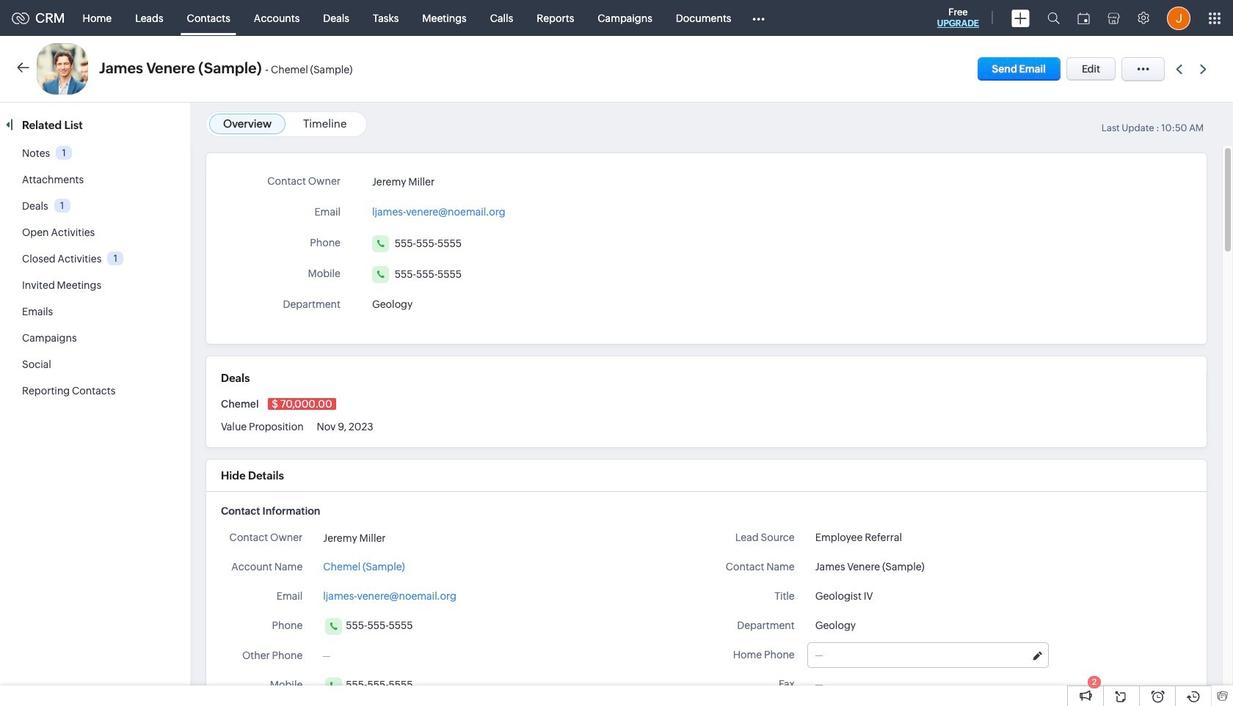 Task type: describe. For each thing, give the bounding box(es) containing it.
create menu element
[[1003, 0, 1039, 36]]

profile image
[[1167, 6, 1191, 30]]

search element
[[1039, 0, 1069, 36]]

create menu image
[[1012, 9, 1030, 27]]

Other Modules field
[[743, 6, 775, 30]]

profile element
[[1158, 0, 1199, 36]]



Task type: locate. For each thing, give the bounding box(es) containing it.
logo image
[[12, 12, 29, 24]]

search image
[[1048, 12, 1060, 24]]

next record image
[[1200, 64, 1210, 74]]

calendar image
[[1078, 12, 1090, 24]]

previous record image
[[1176, 64, 1183, 74]]



Task type: vqa. For each thing, say whether or not it's contained in the screenshot.
Create Menu element
yes



